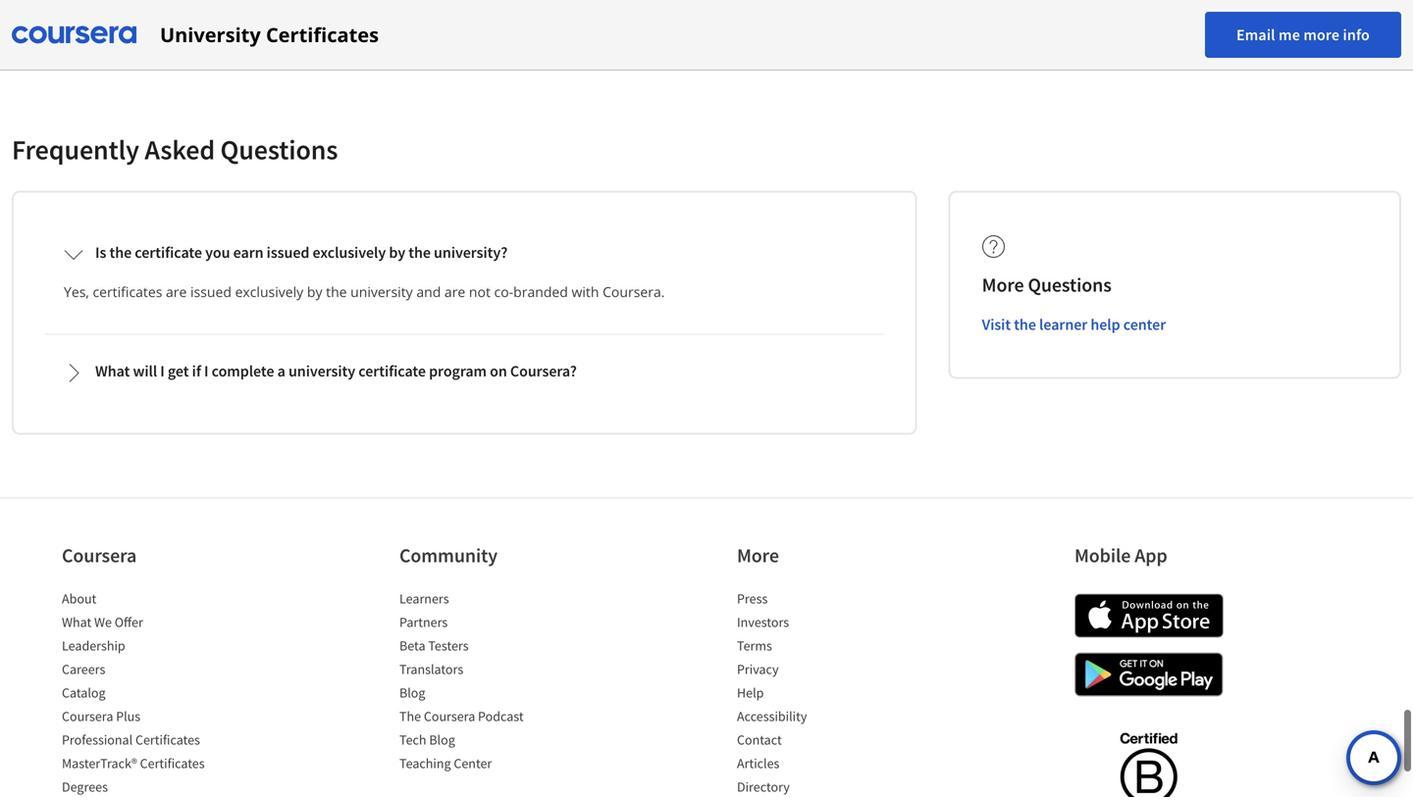 Task type: describe. For each thing, give the bounding box(es) containing it.
me
[[1279, 25, 1300, 45]]

press link
[[737, 590, 768, 608]]

careers
[[62, 661, 105, 679]]

earn
[[233, 243, 264, 263]]

accessibility
[[737, 708, 807, 726]]

the coursera podcast link
[[399, 708, 524, 726]]

you
[[205, 243, 230, 263]]

exclusively inside dropdown button
[[313, 243, 386, 263]]

and
[[416, 283, 441, 301]]

help link
[[737, 685, 764, 702]]

university inside dropdown button
[[289, 362, 355, 381]]

1 vertical spatial exclusively
[[235, 283, 304, 301]]

asked
[[145, 132, 215, 167]]

beta
[[399, 637, 425, 655]]

privacy
[[737, 661, 779, 679]]

more questions
[[982, 273, 1112, 297]]

blog link
[[399, 685, 425, 702]]

issued inside dropdown button
[[267, 243, 310, 263]]

testers
[[428, 637, 469, 655]]

list for community
[[399, 589, 566, 778]]

directory link
[[737, 779, 790, 796]]

articles link
[[737, 755, 780, 773]]

on
[[490, 362, 507, 381]]

articles
[[737, 755, 780, 773]]

0 vertical spatial university
[[351, 283, 413, 301]]

mobile app
[[1075, 544, 1168, 568]]

visit
[[982, 315, 1011, 335]]

what inside about what we offer leadership careers catalog coursera plus professional certificates mastertrack® certificates degrees
[[62, 614, 91, 632]]

coursera plus link
[[62, 708, 141, 726]]

0 horizontal spatial questions
[[220, 132, 338, 167]]

not
[[469, 283, 491, 301]]

accessibility link
[[737, 708, 807, 726]]

help
[[737, 685, 764, 702]]

info
[[1343, 25, 1370, 45]]

the right visit
[[1014, 315, 1036, 335]]

coursera?
[[510, 362, 577, 381]]

teaching center link
[[399, 755, 492, 773]]

investors link
[[737, 614, 789, 632]]

beta testers link
[[399, 637, 469, 655]]

we
[[94, 614, 112, 632]]

chat with us image
[[1358, 743, 1390, 774]]

certificate inside dropdown button
[[358, 362, 426, 381]]

leadership
[[62, 637, 125, 655]]

2 vertical spatial certificates
[[140, 755, 205, 773]]

if
[[192, 362, 201, 381]]

privacy link
[[737, 661, 779, 679]]

get it on google play image
[[1075, 653, 1224, 697]]

by inside dropdown button
[[389, 243, 405, 263]]

degrees link
[[62, 779, 108, 796]]

what will i get if i complete a university certificate program on coursera?
[[95, 362, 577, 381]]

a
[[277, 362, 285, 381]]

center
[[1124, 315, 1166, 335]]

mobile
[[1075, 544, 1131, 568]]

university?
[[434, 243, 508, 263]]

2 i from the left
[[204, 362, 209, 381]]

more for more questions
[[982, 273, 1024, 297]]

the
[[399, 708, 421, 726]]

offer
[[115, 614, 143, 632]]

terms link
[[737, 637, 772, 655]]

what inside dropdown button
[[95, 362, 130, 381]]

coursera up about
[[62, 544, 137, 568]]

1 horizontal spatial questions
[[1028, 273, 1112, 297]]

coursera.
[[603, 283, 665, 301]]

learner
[[1039, 315, 1088, 335]]

1 are from the left
[[166, 283, 187, 301]]

program
[[429, 362, 487, 381]]

the down is the certificate you earn issued exclusively by the university?
[[326, 283, 347, 301]]

1 vertical spatial certificates
[[135, 732, 200, 749]]

1 vertical spatial issued
[[190, 283, 232, 301]]

the up 'and' at top left
[[409, 243, 431, 263]]

more for more
[[737, 544, 779, 568]]

what we offer link
[[62, 614, 143, 632]]

contact
[[737, 732, 782, 749]]

more
[[1304, 25, 1340, 45]]

mastertrack®
[[62, 755, 137, 773]]

translators link
[[399, 661, 463, 679]]

partners link
[[399, 614, 448, 632]]

contact link
[[737, 732, 782, 749]]

about
[[62, 590, 96, 608]]



Task type: locate. For each thing, give the bounding box(es) containing it.
coursera
[[62, 544, 137, 568], [62, 708, 113, 726], [424, 708, 475, 726]]

1 horizontal spatial certificate
[[358, 362, 426, 381]]

frequently asked questions
[[12, 132, 338, 167]]

plus
[[116, 708, 141, 726]]

more up press at the bottom right
[[737, 544, 779, 568]]

certificate left you
[[135, 243, 202, 263]]

coursera for about what we offer leadership careers catalog coursera plus professional certificates mastertrack® certificates degrees
[[62, 708, 113, 726]]

email me more info
[[1237, 25, 1370, 45]]

exclusively up yes, certificates are issued exclusively by the university and are not co-branded with coursera.
[[313, 243, 386, 263]]

1 horizontal spatial more
[[982, 273, 1024, 297]]

is the certificate you earn issued exclusively by the university?
[[95, 243, 508, 263]]

2 list from the left
[[399, 589, 566, 778]]

more up visit
[[982, 273, 1024, 297]]

visit the learner help center
[[982, 315, 1166, 335]]

co-
[[494, 283, 513, 301]]

list for more
[[737, 589, 904, 798]]

university
[[351, 283, 413, 301], [289, 362, 355, 381]]

learners link
[[399, 590, 449, 608]]

0 vertical spatial issued
[[267, 243, 310, 263]]

press investors terms privacy help accessibility contact articles directory
[[737, 590, 807, 796]]

complete
[[212, 362, 274, 381]]

podcast
[[478, 708, 524, 726]]

logo of certified b corporation image
[[1109, 722, 1189, 798]]

1 vertical spatial university
[[289, 362, 355, 381]]

community
[[399, 544, 498, 568]]

blog up the
[[399, 685, 425, 702]]

list containing learners
[[399, 589, 566, 778]]

teaching
[[399, 755, 451, 773]]

coursera up tech blog link
[[424, 708, 475, 726]]

are left not
[[445, 283, 465, 301]]

0 horizontal spatial are
[[166, 283, 187, 301]]

by
[[389, 243, 405, 263], [307, 283, 322, 301]]

partners
[[399, 614, 448, 632]]

catalog link
[[62, 685, 106, 702]]

2 are from the left
[[445, 283, 465, 301]]

0 vertical spatial certificate
[[135, 243, 202, 263]]

0 horizontal spatial issued
[[190, 283, 232, 301]]

0 vertical spatial more
[[982, 273, 1024, 297]]

are right "certificates" at the left top of the page
[[166, 283, 187, 301]]

0 horizontal spatial by
[[307, 283, 322, 301]]

degrees
[[62, 779, 108, 796]]

1 horizontal spatial what
[[95, 362, 130, 381]]

by down is the certificate you earn issued exclusively by the university?
[[307, 283, 322, 301]]

with
[[572, 283, 599, 301]]

0 horizontal spatial certificate
[[135, 243, 202, 263]]

0 horizontal spatial i
[[160, 362, 165, 381]]

certificate left program
[[358, 362, 426, 381]]

3 list from the left
[[737, 589, 904, 798]]

blog
[[399, 685, 425, 702], [429, 732, 455, 749]]

yes, certificates are issued exclusively by the university and are not co-branded with coursera.
[[64, 283, 665, 301]]

certificates
[[266, 21, 379, 48], [135, 732, 200, 749], [140, 755, 205, 773]]

leadership link
[[62, 637, 125, 655]]

exclusively
[[313, 243, 386, 263], [235, 283, 304, 301]]

terms
[[737, 637, 772, 655]]

0 vertical spatial exclusively
[[313, 243, 386, 263]]

1 horizontal spatial list
[[399, 589, 566, 778]]

coursera image
[[12, 19, 136, 51]]

frequently
[[12, 132, 139, 167]]

coursera inside about what we offer leadership careers catalog coursera plus professional certificates mastertrack® certificates degrees
[[62, 708, 113, 726]]

coursera down 'catalog'
[[62, 708, 113, 726]]

0 horizontal spatial list
[[62, 589, 229, 798]]

issued down you
[[190, 283, 232, 301]]

investors
[[737, 614, 789, 632]]

mastertrack® certificates link
[[62, 755, 205, 773]]

1 horizontal spatial issued
[[267, 243, 310, 263]]

more
[[982, 273, 1024, 297], [737, 544, 779, 568]]

1 list from the left
[[62, 589, 229, 798]]

professional certificates link
[[62, 732, 200, 749]]

0 horizontal spatial what
[[62, 614, 91, 632]]

certificate
[[135, 243, 202, 263], [358, 362, 426, 381]]

1 vertical spatial certificate
[[358, 362, 426, 381]]

about link
[[62, 590, 96, 608]]

1 vertical spatial questions
[[1028, 273, 1112, 297]]

learners
[[399, 590, 449, 608]]

center
[[454, 755, 492, 773]]

tech
[[399, 732, 426, 749]]

coursera for learners partners beta testers translators blog the coursera podcast tech blog teaching center
[[424, 708, 475, 726]]

directory
[[737, 779, 790, 796]]

certificates
[[93, 283, 162, 301]]

1 i from the left
[[160, 362, 165, 381]]

app
[[1135, 544, 1168, 568]]

is the certificate you earn issued exclusively by the university? button
[[48, 227, 881, 280]]

what left will
[[95, 362, 130, 381]]

0 horizontal spatial exclusively
[[235, 283, 304, 301]]

1 vertical spatial blog
[[429, 732, 455, 749]]

list containing about
[[62, 589, 229, 798]]

issued
[[267, 243, 310, 263], [190, 283, 232, 301]]

0 vertical spatial questions
[[220, 132, 338, 167]]

email
[[1237, 25, 1276, 45]]

0 horizontal spatial blog
[[399, 685, 425, 702]]

translators
[[399, 661, 463, 679]]

0 horizontal spatial more
[[737, 544, 779, 568]]

2 horizontal spatial list
[[737, 589, 904, 798]]

get
[[168, 362, 189, 381]]

are
[[166, 283, 187, 301], [445, 283, 465, 301]]

1 horizontal spatial by
[[389, 243, 405, 263]]

press
[[737, 590, 768, 608]]

tech blog link
[[399, 732, 455, 749]]

coursera inside learners partners beta testers translators blog the coursera podcast tech blog teaching center
[[424, 708, 475, 726]]

professional
[[62, 732, 133, 749]]

university certificates
[[160, 21, 379, 48]]

frequently asked questions element
[[12, 132, 1402, 435]]

exclusively down earn
[[235, 283, 304, 301]]

is
[[95, 243, 106, 263]]

learners partners beta testers translators blog the coursera podcast tech blog teaching center
[[399, 590, 524, 773]]

what will i get if i complete a university certificate program on coursera? button
[[48, 346, 881, 399]]

1 horizontal spatial are
[[445, 283, 465, 301]]

the right is
[[109, 243, 132, 263]]

1 horizontal spatial blog
[[429, 732, 455, 749]]

more inside frequently asked questions element
[[982, 273, 1024, 297]]

issued right earn
[[267, 243, 310, 263]]

university right a
[[289, 362, 355, 381]]

download on the app store image
[[1075, 594, 1224, 638]]

0 vertical spatial what
[[95, 362, 130, 381]]

1 vertical spatial more
[[737, 544, 779, 568]]

branded
[[513, 283, 568, 301]]

questions
[[220, 132, 338, 167], [1028, 273, 1112, 297]]

visit the learner help center link
[[982, 315, 1166, 335]]

will
[[133, 362, 157, 381]]

blog up teaching center link
[[429, 732, 455, 749]]

i right if
[[204, 362, 209, 381]]

email me more info button
[[1205, 12, 1402, 58]]

1 horizontal spatial i
[[204, 362, 209, 381]]

1 horizontal spatial exclusively
[[313, 243, 386, 263]]

by up yes, certificates are issued exclusively by the university and are not co-branded with coursera.
[[389, 243, 405, 263]]

list
[[62, 589, 229, 798], [399, 589, 566, 778], [737, 589, 904, 798]]

0 vertical spatial blog
[[399, 685, 425, 702]]

1 vertical spatial by
[[307, 283, 322, 301]]

yes,
[[64, 283, 89, 301]]

list for coursera
[[62, 589, 229, 798]]

university
[[160, 21, 261, 48]]

catalog
[[62, 685, 106, 702]]

what down about
[[62, 614, 91, 632]]

1 vertical spatial what
[[62, 614, 91, 632]]

certificate inside dropdown button
[[135, 243, 202, 263]]

help
[[1091, 315, 1120, 335]]

what
[[95, 362, 130, 381], [62, 614, 91, 632]]

0 vertical spatial certificates
[[266, 21, 379, 48]]

list containing press
[[737, 589, 904, 798]]

0 vertical spatial by
[[389, 243, 405, 263]]

i left get
[[160, 362, 165, 381]]

careers link
[[62, 661, 105, 679]]

university left 'and' at top left
[[351, 283, 413, 301]]

about what we offer leadership careers catalog coursera plus professional certificates mastertrack® certificates degrees
[[62, 590, 205, 796]]



Task type: vqa. For each thing, say whether or not it's contained in the screenshot.
2nd ARE from the right
yes



